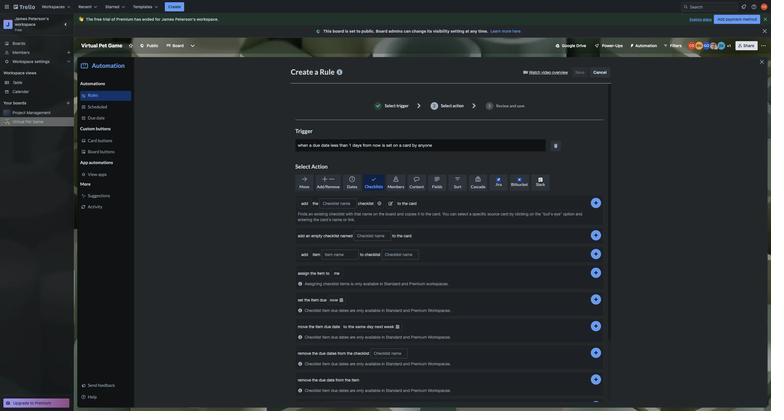Task type: vqa. For each thing, say whether or not it's contained in the screenshot.
text field
no



Task type: locate. For each thing, give the bounding box(es) containing it.
1 horizontal spatial james
[[162, 17, 174, 22]]

1 horizontal spatial premium
[[116, 17, 133, 22]]

0 horizontal spatial peterson's
[[28, 16, 49, 21]]

1 horizontal spatial game
[[108, 43, 122, 49]]

0 vertical spatial board
[[376, 29, 388, 34]]

Board name text field
[[78, 41, 125, 50]]

for
[[155, 17, 161, 22]]

pet down trial
[[99, 43, 107, 49]]

+
[[727, 44, 729, 48]]

table
[[13, 80, 22, 85]]

workspace down members
[[13, 59, 33, 64]]

sm image
[[627, 41, 635, 49]]

0 vertical spatial premium
[[116, 17, 133, 22]]

1 horizontal spatial to
[[356, 29, 361, 34]]

1 horizontal spatial virtual
[[81, 43, 98, 49]]

members
[[13, 50, 30, 55]]

public button
[[137, 41, 162, 50]]

members link
[[0, 48, 74, 57]]

calendar link
[[13, 89, 70, 95]]

boards
[[13, 41, 25, 46]]

this
[[323, 29, 332, 34]]

to right upgrade
[[30, 401, 34, 406]]

peterson's inside james peterson's workspace free
[[28, 16, 49, 21]]

open information menu image
[[751, 4, 757, 10]]

explore
[[690, 17, 702, 22]]

1 horizontal spatial peterson's
[[175, 17, 196, 22]]

0 horizontal spatial virtual pet game
[[13, 119, 43, 124]]

game left star or unstar board image
[[108, 43, 122, 49]]

premium right of
[[116, 17, 133, 22]]

the
[[86, 17, 93, 22]]

trial
[[103, 17, 110, 22]]

virtual pet game down free
[[81, 43, 122, 49]]

upgrade
[[13, 401, 29, 406]]

banner containing 👋
[[74, 14, 771, 25]]

0 horizontal spatial premium
[[35, 401, 51, 406]]

boards
[[13, 101, 26, 105]]

0 horizontal spatial christina overa (christinaovera) image
[[688, 42, 696, 50]]

1 vertical spatial workspace
[[3, 70, 25, 75]]

james peterson's workspace link
[[15, 16, 50, 27]]

pet inside virtual pet game "link"
[[25, 119, 32, 124]]

boards link
[[0, 39, 74, 48]]

game down management in the left top of the page
[[33, 119, 43, 124]]

james up free
[[15, 16, 27, 21]]

christina overa (christinaovera) image
[[761, 3, 768, 10], [688, 42, 696, 50]]

0 horizontal spatial game
[[33, 119, 43, 124]]

board
[[333, 29, 344, 34]]

james inside james peterson's workspace free
[[15, 16, 27, 21]]

1 horizontal spatial workspace
[[197, 17, 217, 22]]

to right set
[[356, 29, 361, 34]]

workspace
[[13, 59, 33, 64], [3, 70, 25, 75]]

peterson's down create button
[[175, 17, 196, 22]]

0 horizontal spatial board
[[173, 43, 184, 48]]

banner
[[74, 14, 771, 25]]

virtual
[[81, 43, 98, 49], [13, 119, 24, 124]]

1 horizontal spatial pet
[[99, 43, 107, 49]]

game inside board name text box
[[108, 43, 122, 49]]

add board image
[[66, 101, 70, 105]]

wave image
[[78, 17, 84, 22]]

0 horizontal spatial workspace
[[15, 22, 36, 27]]

premium inside banner
[[116, 17, 133, 22]]

0 vertical spatial christina overa (christinaovera) image
[[761, 3, 768, 10]]

ben nelson (bennelson96) image
[[695, 42, 703, 50]]

public.
[[361, 29, 375, 34]]

automation
[[635, 43, 657, 48]]

peterson's
[[28, 16, 49, 21], [175, 17, 196, 22]]

setting
[[451, 29, 464, 34]]

0 vertical spatial to
[[356, 29, 361, 34]]

game inside "link"
[[33, 119, 43, 124]]

learn
[[491, 29, 501, 34]]

christina overa (christinaovera) image right open information menu "icon" at the top right
[[761, 3, 768, 10]]

1 horizontal spatial virtual pet game
[[81, 43, 122, 49]]

workspace inside james peterson's workspace free
[[15, 22, 36, 27]]

project
[[13, 110, 26, 115]]

virtual down project
[[13, 119, 24, 124]]

time.
[[478, 29, 488, 34]]

+ 1
[[727, 44, 731, 48]]

0 vertical spatial virtual pet game
[[81, 43, 122, 49]]

its
[[427, 29, 432, 34]]

0 vertical spatial virtual
[[81, 43, 98, 49]]

j link
[[3, 20, 13, 29]]

0 horizontal spatial to
[[30, 401, 34, 406]]

0 horizontal spatial james
[[15, 16, 27, 21]]

james
[[15, 16, 27, 21], [162, 17, 174, 22]]

more
[[502, 29, 511, 34]]

0 horizontal spatial virtual
[[13, 119, 24, 124]]

add
[[717, 17, 725, 22]]

google
[[562, 43, 575, 48]]

1 vertical spatial virtual pet game
[[13, 119, 43, 124]]

board left customize views "icon"
[[173, 43, 184, 48]]

workspace settings button
[[0, 57, 74, 66]]

workspace settings
[[13, 59, 50, 64]]

premium right upgrade
[[35, 401, 51, 406]]

pet down project management
[[25, 119, 32, 124]]

0 vertical spatial workspace
[[197, 17, 217, 22]]

pet
[[99, 43, 107, 49], [25, 119, 32, 124]]

workspaces
[[42, 4, 65, 9]]

1 vertical spatial virtual
[[13, 119, 24, 124]]

game
[[108, 43, 122, 49], [33, 119, 43, 124]]

to
[[356, 29, 361, 34], [30, 401, 34, 406]]

templates
[[133, 4, 152, 9]]

virtual pet game
[[81, 43, 122, 49], [13, 119, 43, 124]]

1 vertical spatial premium
[[35, 401, 51, 406]]

james peterson (jamespeterson93) image
[[710, 42, 718, 50]]

free
[[15, 28, 22, 32]]

workspace
[[197, 17, 217, 22], [15, 22, 36, 27]]

virtual pet game down project management
[[13, 119, 43, 124]]

pet inside board name text box
[[99, 43, 107, 49]]

virtual pet game inside "link"
[[13, 119, 43, 124]]

workspace up "table"
[[3, 70, 25, 75]]

1 vertical spatial christina overa (christinaovera) image
[[688, 42, 696, 50]]

customize views image
[[190, 43, 196, 49]]

at
[[465, 29, 469, 34]]

peterson's down back to home image
[[28, 16, 49, 21]]

0 vertical spatial pet
[[99, 43, 107, 49]]

here
[[512, 29, 521, 34]]

google drive icon image
[[556, 44, 560, 48]]

your boards
[[3, 101, 26, 105]]

1 vertical spatial board
[[173, 43, 184, 48]]

peterson's inside banner
[[175, 17, 196, 22]]

virtual inside "link"
[[13, 119, 24, 124]]

1 vertical spatial pet
[[25, 119, 32, 124]]

0 horizontal spatial pet
[[25, 119, 32, 124]]

christina overa (christinaovera) image left gary orlando (garyorlando) icon
[[688, 42, 696, 50]]

virtual down the the
[[81, 43, 98, 49]]

board
[[376, 29, 388, 34], [173, 43, 184, 48]]

.
[[217, 17, 219, 22]]

upgrade to premium
[[13, 401, 51, 406]]

recent
[[78, 4, 92, 9]]

starred button
[[102, 2, 128, 11]]

payment
[[726, 17, 742, 22]]

set
[[349, 29, 356, 34]]

your
[[3, 101, 12, 105]]

star or unstar board image
[[129, 43, 133, 48]]

workspace inside dropdown button
[[13, 59, 33, 64]]

0 vertical spatial workspace
[[13, 59, 33, 64]]

this board is set to public. board admins can change its visibility setting at any time. learn more here
[[323, 29, 521, 34]]

method
[[743, 17, 757, 22]]

settings
[[34, 59, 50, 64]]

1 vertical spatial workspace
[[15, 22, 36, 27]]

share
[[743, 43, 754, 48]]

0 vertical spatial game
[[108, 43, 122, 49]]

james peterson's workspace free
[[15, 16, 50, 32]]

james right for
[[162, 17, 174, 22]]

learn more here link
[[488, 29, 521, 34]]

board right public.
[[376, 29, 388, 34]]

1 vertical spatial game
[[33, 119, 43, 124]]

workspace for workspace views
[[3, 70, 25, 75]]



Task type: describe. For each thing, give the bounding box(es) containing it.
0 notifications image
[[740, 3, 747, 10]]

upgrade to premium link
[[3, 399, 69, 408]]

table link
[[13, 80, 70, 86]]

automation button
[[627, 41, 660, 50]]

drive
[[576, 43, 586, 48]]

james inside banner
[[162, 17, 174, 22]]

explore plans button
[[690, 16, 712, 23]]

calendar
[[13, 89, 29, 94]]

back to home image
[[14, 2, 35, 11]]

virtual inside board name text box
[[81, 43, 98, 49]]

power-ups button
[[591, 41, 626, 50]]

gary orlando (garyorlando) image
[[703, 42, 710, 50]]

j
[[6, 21, 10, 28]]

project management
[[13, 110, 51, 115]]

has
[[134, 17, 141, 22]]

your boards with 2 items element
[[3, 100, 57, 107]]

visibility
[[433, 29, 450, 34]]

plans
[[703, 17, 712, 22]]

this member is an admin of this board. image
[[715, 47, 718, 50]]

Search field
[[688, 3, 738, 11]]

explore plans
[[690, 17, 712, 22]]

show menu image
[[761, 43, 766, 49]]

templates button
[[130, 2, 161, 11]]

ups
[[615, 43, 623, 48]]

add payment method
[[717, 17, 757, 22]]

1 horizontal spatial christina overa (christinaovera) image
[[761, 3, 768, 10]]

create button
[[165, 2, 184, 11]]

power-ups
[[602, 43, 623, 48]]

jeremy miller (jeremymiller198) image
[[717, 42, 725, 50]]

board link
[[163, 41, 187, 50]]

project management link
[[13, 110, 70, 116]]

change
[[412, 29, 426, 34]]

any
[[470, 29, 477, 34]]

can
[[404, 29, 411, 34]]

of
[[111, 17, 115, 22]]

share button
[[735, 41, 758, 50]]

management
[[27, 110, 51, 115]]

google drive button
[[552, 41, 590, 50]]

👋 the free trial of premium has ended for james peterson's workspace .
[[78, 17, 219, 22]]

google drive
[[562, 43, 586, 48]]

ended
[[142, 17, 154, 22]]

workspace views
[[3, 70, 36, 75]]

workspace navigation collapse icon image
[[62, 20, 70, 28]]

workspace for workspace settings
[[13, 59, 33, 64]]

sm image
[[315, 29, 323, 34]]

public
[[147, 43, 158, 48]]

filters
[[670, 43, 682, 48]]

create
[[168, 4, 181, 9]]

1 vertical spatial to
[[30, 401, 34, 406]]

recent button
[[75, 2, 101, 11]]

filters button
[[662, 41, 683, 50]]

power-
[[602, 43, 615, 48]]

starred
[[105, 4, 119, 9]]

views
[[26, 70, 36, 75]]

is
[[345, 29, 348, 34]]

add payment method button
[[714, 15, 760, 24]]

1
[[729, 44, 731, 48]]

free
[[94, 17, 102, 22]]

1 horizontal spatial board
[[376, 29, 388, 34]]

virtual pet game inside board name text box
[[81, 43, 122, 49]]

👋
[[78, 17, 84, 22]]

workspaces button
[[38, 2, 74, 11]]

primary element
[[0, 0, 771, 14]]

workspace inside banner
[[197, 17, 217, 22]]

admins
[[388, 29, 403, 34]]

search image
[[684, 5, 688, 9]]

virtual pet game link
[[13, 119, 70, 125]]



